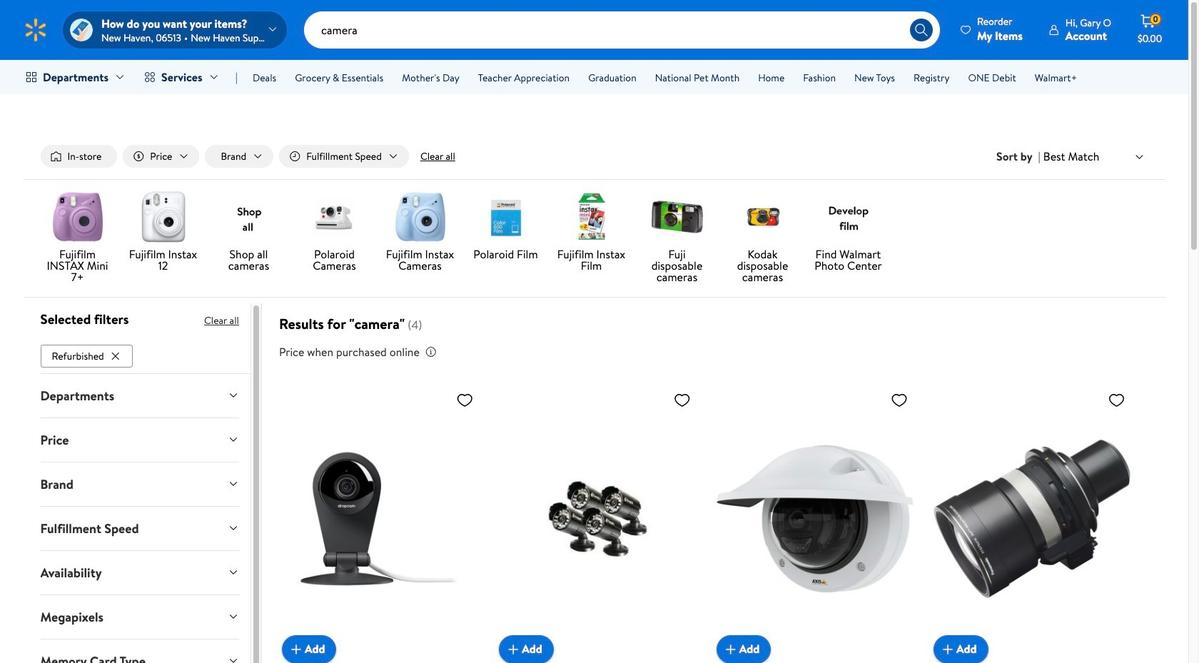 Task type: locate. For each thing, give the bounding box(es) containing it.
add to cart image
[[288, 641, 305, 658], [722, 641, 739, 658], [939, 641, 956, 658]]

find walmart photo center image
[[823, 191, 874, 243]]

axis communications p3224-lve mk ii  vandal-resistant outdoor network dome camera with night vision image
[[716, 385, 914, 652]]

1 horizontal spatial add to cart image
[[722, 641, 739, 658]]

refurbished swann sw-procamwb4 procam multi-purpose day/night security camera 4 pack image
[[499, 385, 696, 652]]

fujifilm instax film image
[[566, 191, 617, 243]]

1 tab from the top
[[29, 374, 250, 417]]

add to cart image for axis communications p3224-lve mk ii  vandal-resistant outdoor network dome camera with night vision image
[[722, 641, 739, 658]]

2 add to cart image from the left
[[722, 641, 739, 658]]

5 tab from the top
[[29, 551, 250, 594]]

walmart homepage image
[[23, 17, 49, 43]]

 image
[[70, 19, 93, 41]]

6 tab from the top
[[29, 595, 250, 639]]

remove filter refurbished image
[[110, 350, 121, 362]]

fuji disposable cameras image
[[651, 191, 703, 243]]

fujifilm instax mini 7+ image
[[52, 191, 103, 243]]

7 tab from the top
[[29, 639, 250, 663]]

0 horizontal spatial add to cart image
[[288, 641, 305, 658]]

dropcam pro - network surveillance camera - color (day&night) - 3 mp - 1280 x 720 - audio - wireless - wi-fi - usb - h.264 image
[[282, 385, 479, 652]]

add to favorites list, panasonic etd75le10, 27.40 mm to 35.40 mmf/2.5, zoom lens image
[[1108, 391, 1125, 409]]

list item
[[40, 342, 135, 367]]

1 add to cart image from the left
[[288, 641, 305, 658]]

add to favorites list, refurbished swann sw-procamwb4 procam multi-purpose day/night security camera 4 pack image
[[674, 391, 691, 409]]

applied filters section element
[[40, 310, 129, 328]]

2 horizontal spatial add to cart image
[[939, 641, 956, 658]]

add to cart image for dropcam pro - network surveillance camera - color (day&night) - 3 mp - 1280 x 720 - audio - wireless - wi-fi - usb - h.264 image
[[288, 641, 305, 658]]

tab
[[29, 374, 250, 417], [29, 418, 250, 462], [29, 462, 250, 506], [29, 507, 250, 550], [29, 551, 250, 594], [29, 595, 250, 639], [29, 639, 250, 663]]

3 tab from the top
[[29, 462, 250, 506]]

3 add to cart image from the left
[[939, 641, 956, 658]]



Task type: describe. For each thing, give the bounding box(es) containing it.
shop all cameras image
[[223, 191, 274, 243]]

sort and filter section element
[[23, 133, 1165, 179]]

add to favorites list, axis communications p3224-lve mk ii  vandal-resistant outdoor network dome camera with night vision image
[[891, 391, 908, 409]]

4 tab from the top
[[29, 507, 250, 550]]

Walmart Site-Wide search field
[[304, 11, 940, 49]]

kodak disposable cameras image
[[737, 191, 788, 243]]

add to cart image
[[505, 641, 522, 658]]

panasonic etd75le10, 27.40 mm to 35.40 mmf/2.5, zoom lens image
[[934, 385, 1131, 652]]

sort by best match image
[[1134, 151, 1145, 162]]

add to cart image for panasonic etd75le10, 27.40 mm to 35.40 mmf/2.5, zoom lens image
[[939, 641, 956, 658]]

fujifilm instax cameras image
[[394, 191, 446, 243]]

polaroid film image
[[480, 191, 531, 243]]

2 tab from the top
[[29, 418, 250, 462]]

legal information image
[[425, 346, 437, 358]]

search icon image
[[914, 23, 928, 37]]

polaroid cameras image
[[309, 191, 360, 243]]

fujifilm instax 12 image
[[137, 191, 189, 243]]

add to favorites list, dropcam pro - network surveillance camera - color (day&night) - 3 mp - 1280 x 720 - audio - wireless - wi-fi - usb - h.264 image
[[456, 391, 473, 409]]

Search search field
[[304, 11, 940, 49]]



Task type: vqa. For each thing, say whether or not it's contained in the screenshot.
Kodak disposable cameras image
yes



